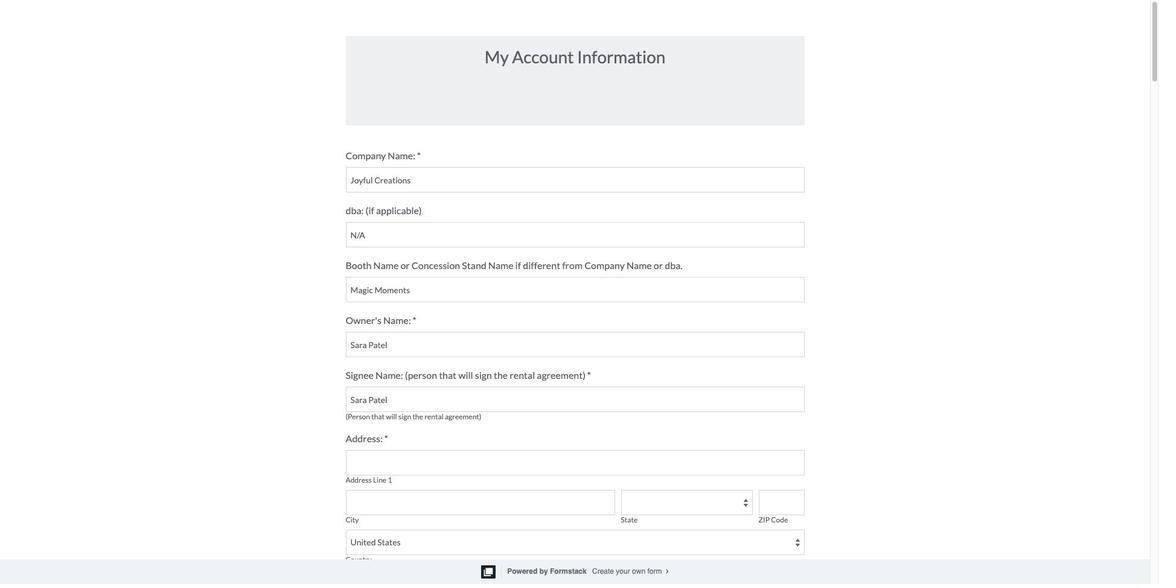 Task type: vqa. For each thing, say whether or not it's contained in the screenshot.
email field
no



Task type: locate. For each thing, give the bounding box(es) containing it.
None text field
[[346, 167, 805, 193], [346, 332, 805, 357], [346, 387, 805, 412], [346, 167, 805, 193], [346, 332, 805, 357], [346, 387, 805, 412]]

None text field
[[346, 222, 805, 248], [346, 277, 805, 303], [346, 222, 805, 248], [346, 277, 805, 303]]

Address Line 1 text field
[[346, 450, 805, 476]]

ZIP Code text field
[[759, 490, 805, 516]]

City text field
[[346, 490, 615, 516]]



